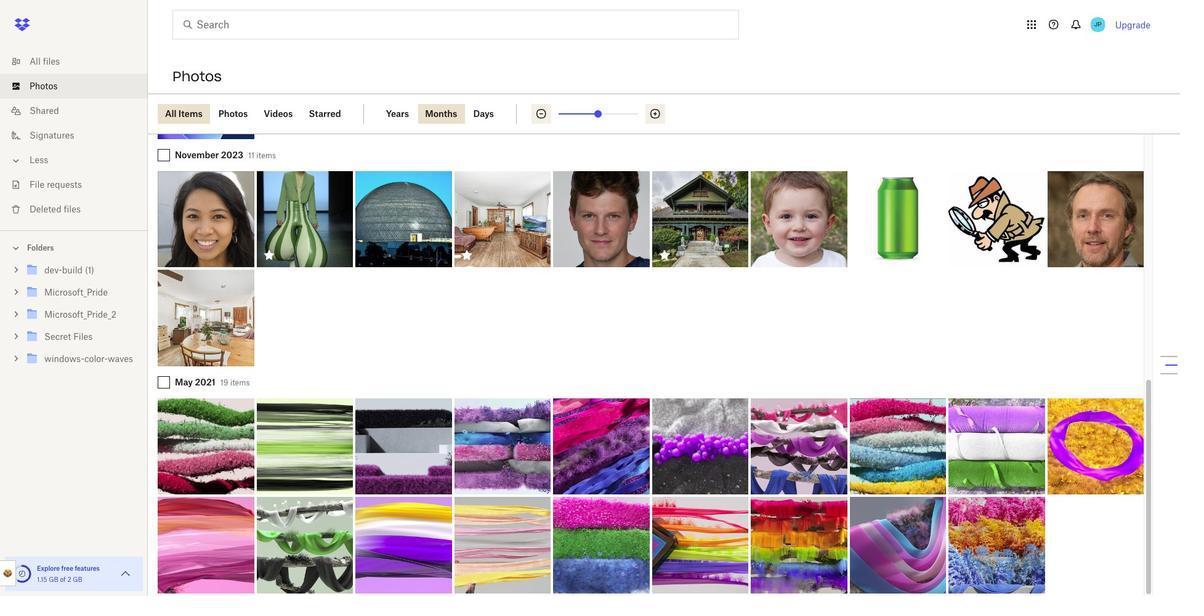 Task type: locate. For each thing, give the bounding box(es) containing it.
image - microsoft_pride_21_rainbow.jpg 12/5/2023, 2:18:12 pm image
[[751, 497, 848, 594]]

1 horizontal spatial all
[[165, 108, 176, 119]]

image - microsoft_pride_21_lesbian.jpg 12/5/2023, 2:16:46 pm image
[[158, 497, 254, 594]]

files for all files
[[43, 56, 60, 67]]

items right 11
[[257, 151, 276, 160]]

microsoft_pride_2
[[44, 309, 117, 320]]

secret files
[[44, 331, 93, 342]]

may 2021 19 items
[[175, 377, 250, 387]]

Photo Zoom Slider range field
[[559, 113, 638, 115]]

photos
[[173, 68, 222, 85], [30, 81, 58, 91], [219, 108, 248, 119]]

november
[[175, 149, 219, 160]]

list
[[0, 42, 148, 230]]

tab list
[[158, 104, 364, 124], [379, 104, 517, 124]]

requests
[[47, 179, 82, 190]]

deleted files link
[[10, 197, 148, 222]]

secret files link
[[25, 329, 138, 346]]

photos up 'shared' on the top
[[30, 81, 58, 91]]

signatures
[[30, 130, 74, 140]]

0 horizontal spatial tab list
[[158, 104, 364, 124]]

files for deleted files
[[64, 204, 81, 214]]

0 vertical spatial files
[[43, 56, 60, 67]]

image - microsoft_pride_21_pansexual.jpg 12/5/2023, 2:16:35 pm image
[[949, 497, 1045, 594]]

dev-build (1)
[[44, 265, 94, 275]]

files up photos list item
[[43, 56, 60, 67]]

image - 01-wave_lm-4k.png 12/5/2023, 2:18:27 pm image
[[158, 43, 254, 139]]

1 horizontal spatial gb
[[73, 576, 82, 583]]

1 horizontal spatial items
[[257, 151, 276, 160]]

Search in folder "Dropbox" text field
[[197, 17, 713, 32]]

image - microsoft_pride_21_demisexual.jpg 12/5/2023, 2:15:30 pm image
[[652, 398, 749, 495]]

2 gb from the left
[[73, 576, 82, 583]]

files
[[43, 56, 60, 67], [64, 204, 81, 214]]

files down file requests link in the left top of the page
[[64, 204, 81, 214]]

all for all files
[[30, 56, 41, 67]]

years button
[[379, 104, 417, 124]]

build
[[62, 265, 83, 275]]

2 tab list from the left
[[379, 104, 517, 124]]

gb right 2
[[73, 576, 82, 583]]

items inside november 2023 11 items
[[257, 151, 276, 160]]

jp button
[[1089, 15, 1108, 35]]

items
[[257, 151, 276, 160], [230, 378, 250, 387]]

1 horizontal spatial files
[[64, 204, 81, 214]]

photos up 2023
[[219, 108, 248, 119]]

all down the dropbox image
[[30, 56, 41, 67]]

upgrade
[[1116, 19, 1151, 30]]

years
[[386, 108, 409, 119]]

deleted
[[30, 204, 61, 214]]

items
[[179, 108, 203, 119]]

image - microsoft_pride_21_genderqueer.jpg 12/5/2023, 2:18:21 pm image
[[949, 398, 1045, 495]]

gb
[[49, 576, 58, 583], [73, 576, 82, 583]]

items right 19
[[230, 378, 250, 387]]

all files link
[[10, 49, 148, 74]]

photos inside photos link
[[30, 81, 58, 91]]

1 gb from the left
[[49, 576, 58, 583]]

months
[[425, 108, 457, 119]]

all
[[30, 56, 41, 67], [165, 108, 176, 119]]

all left "items"
[[165, 108, 176, 119]]

days button
[[466, 104, 501, 124]]

upgrade link
[[1116, 19, 1151, 30]]

image - 1703238.jpg 11/15/2023, 5:19:03 pm image
[[949, 171, 1045, 267]]

0 vertical spatial items
[[257, 151, 276, 160]]

image - microsoft_pride_21_neutrois.jpg 12/5/2023, 2:16:09 pm image
[[257, 497, 353, 594]]

photos inside "photos" button
[[219, 108, 248, 119]]

group
[[0, 257, 148, 380]]

image - microsoft_pride_21_abrosexual.jpg 12/5/2023, 2:17:30 pm image
[[158, 398, 254, 495]]

2
[[67, 576, 71, 583]]

image - microsoft_pride_21_asexual.jpg 12/5/2023, 2:17:35 pm image
[[356, 398, 452, 495]]

signatures link
[[10, 123, 148, 148]]

image - 4570_university_ave____pierre_galant_1.0.jpg 11/15/2023, 5:19:03 pm image
[[652, 171, 749, 267]]

1.15
[[37, 576, 47, 583]]

items inside may 2021 19 items
[[230, 378, 250, 387]]

image - microsoft_pride_21_bigender.jpg 12/5/2023, 2:17:11 pm image
[[454, 398, 551, 495]]

0 horizontal spatial all
[[30, 56, 41, 67]]

photos button
[[211, 104, 255, 124]]

1 vertical spatial files
[[64, 204, 81, 214]]

starred button
[[302, 104, 349, 124]]

photos link
[[10, 74, 148, 99]]

11
[[248, 151, 255, 160]]

image - istockphoto-610015062-612x612.jpg 11/15/2023, 5:19:03 pm image
[[850, 171, 946, 267]]

0 vertical spatial all
[[30, 56, 41, 67]]

folders
[[27, 243, 54, 253]]

2021
[[195, 377, 216, 387]]

jp
[[1095, 20, 1102, 28]]

shared
[[30, 105, 59, 116]]

list containing all files
[[0, 42, 148, 230]]

dev-
[[44, 265, 62, 275]]

gb left of
[[49, 576, 58, 583]]

1 horizontal spatial tab list
[[379, 104, 517, 124]]

image - screenshot 2023-10-19 at 9.45.56 am.png 11/15/2023, 5:19:05 pm image
[[158, 171, 254, 267]]

less image
[[10, 155, 22, 167]]

0 horizontal spatial files
[[43, 56, 60, 67]]

microsoft_pride
[[44, 287, 108, 298]]

less
[[30, 155, 48, 165]]

photos list item
[[0, 74, 148, 99]]

1 vertical spatial all
[[165, 108, 176, 119]]

0 horizontal spatial items
[[230, 378, 250, 387]]

1 vertical spatial items
[[230, 378, 250, 387]]

0 horizontal spatial gb
[[49, 576, 58, 583]]

1 tab list from the left
[[158, 104, 364, 124]]

(1)
[[85, 265, 94, 275]]

waves
[[108, 354, 133, 364]]

photos up "items"
[[173, 68, 222, 85]]

all inside button
[[165, 108, 176, 119]]



Task type: describe. For each thing, give the bounding box(es) containing it.
image - 52f9044b7e2655d26eb85c0b2abdc392-uncropped_scaled_within_1536_1152.webp 11/15/2023, 5:19:03 pm image
[[454, 171, 551, 267]]

starred
[[309, 108, 341, 119]]

image - microsoft_pride_21_genderflux.jpg 12/5/2023, 2:17:50 pm image
[[850, 398, 946, 495]]

microsoft_pride_2 link
[[25, 307, 138, 323]]

explore free features 1.15 gb of 2 gb
[[37, 565, 100, 583]]

image - microsoft_pride_21_transgender.jpg 12/5/2023, 2:18:01 pm image
[[850, 497, 946, 594]]

days
[[473, 108, 494, 119]]

free
[[61, 565, 73, 572]]

image - download (1).jpeg 11/15/2023, 5:19:03 pm image
[[553, 171, 650, 267]]

image - the_sphere_at_the_venetian_resort_(53098837453).jpg 11/15/2023, 5:19:04 pm image
[[356, 171, 452, 267]]

quota usage element
[[12, 564, 32, 584]]

dropbox image
[[10, 12, 35, 37]]

features
[[75, 565, 100, 572]]

windows-color-waves link
[[25, 351, 138, 368]]

explore
[[37, 565, 60, 572]]

all items button
[[158, 104, 210, 124]]

image - db165f6aaa73d95c9004256537e7037b-uncropped_scaled_within_1536_1152.webp 11/15/2023, 5:19:02 pm image
[[158, 270, 254, 366]]

may
[[175, 377, 193, 387]]

videos
[[264, 108, 293, 119]]

image - microsoft_pride_21_pangender.jpg 12/5/2023, 2:17:55 pm image
[[454, 497, 551, 594]]

microsoft_pride link
[[25, 285, 138, 301]]

all for all items
[[165, 108, 176, 119]]

months button
[[418, 104, 465, 124]]

deleted files
[[30, 204, 81, 214]]

windows-color-waves
[[44, 354, 133, 364]]

dev-build (1) link
[[25, 262, 138, 279]]

image - microsoft_pride_21_nonbinary.jpg 12/5/2023, 2:18:09 pm image
[[356, 497, 452, 594]]

shared link
[[10, 99, 148, 123]]

group containing dev-build (1)
[[0, 257, 148, 380]]

windows-
[[44, 354, 84, 364]]

videos button
[[256, 104, 300, 124]]

image - microsoft_pride_21_genderfluid.jpg 12/5/2023, 2:17:17 pm image
[[751, 398, 848, 495]]

file requests
[[30, 179, 82, 190]]

tab list containing years
[[379, 104, 517, 124]]

of
[[60, 576, 66, 583]]

folders button
[[0, 238, 148, 257]]

image - inflatable-pants-today-inline-200227-5.webp 11/15/2023, 5:19:04 pm image
[[257, 171, 353, 267]]

file
[[30, 179, 44, 190]]

2023
[[221, 149, 243, 160]]

image - microsoft_pride_21_bisexual.jpg 12/5/2023, 2:15:51 pm image
[[553, 398, 650, 495]]

image - screenshot 2023-11-13 at 10.51.08 am.png 11/15/2023, 5:19:03 pm image
[[1048, 171, 1144, 267]]

image - download.jpeg 11/15/2023, 5:19:03 pm image
[[751, 171, 848, 267]]

november 2023 11 items
[[175, 149, 276, 160]]

file requests link
[[10, 173, 148, 197]]

items for 2023
[[257, 151, 276, 160]]

image - microsoft_pride_21_agender.jpg 12/5/2023, 2:16:50 pm image
[[257, 398, 353, 495]]

color-
[[84, 354, 108, 364]]

items for 2021
[[230, 378, 250, 387]]

secret
[[44, 331, 71, 342]]

all items
[[165, 108, 203, 119]]

image - microsoft_pride_21_intersex.jpg 12/5/2023, 2:16:34 pm image
[[1048, 398, 1144, 495]]

19
[[220, 378, 228, 387]]

image - microsoft_pride_21_polysexual.jpg 12/5/2023, 2:17:03 pm image
[[553, 497, 650, 594]]

files
[[73, 331, 93, 342]]

image - microsoft_pride_21_pride_flag.jpg 12/5/2023, 2:16:27 pm image
[[652, 497, 749, 594]]

add to favorites image
[[160, 117, 180, 136]]

tab list containing all items
[[158, 104, 364, 124]]

all files
[[30, 56, 60, 67]]



Task type: vqa. For each thing, say whether or not it's contained in the screenshot.
Image - 52f9044b7e2655d26eb85c0b2abdc392-uncropped_scaled_within_1536_1152.webp 11/15/2023, 5:19:03 PM
yes



